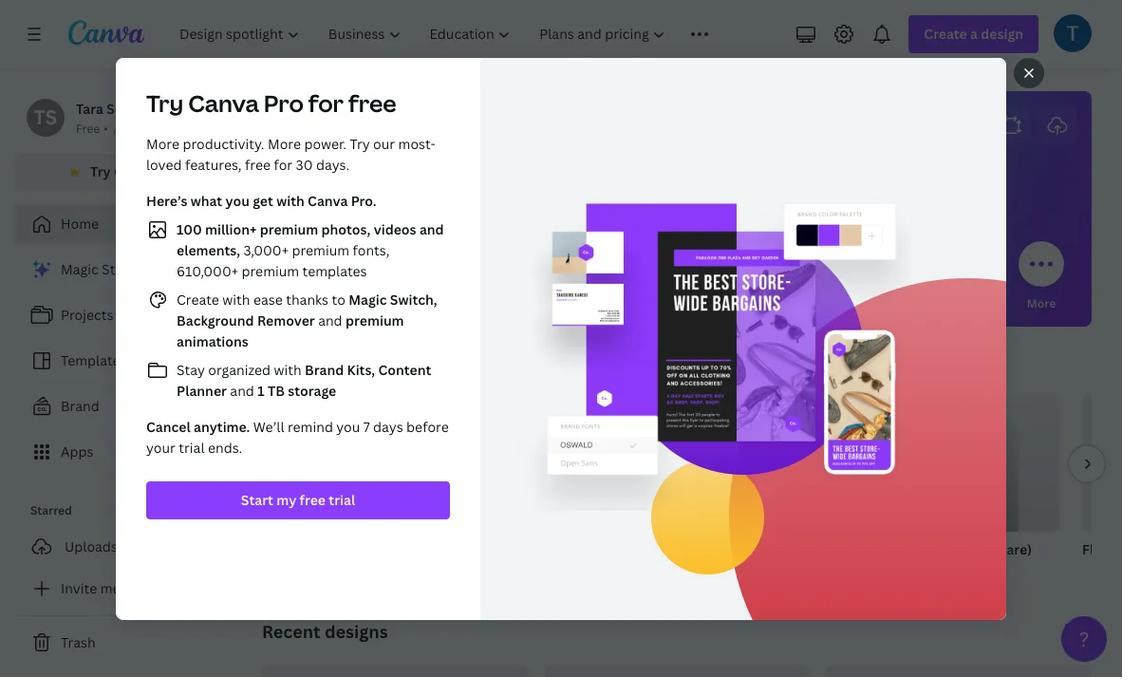 Task type: vqa. For each thing, say whether or not it's contained in the screenshot.
our
yes



Task type: locate. For each thing, give the bounding box(es) containing it.
brand up storage
[[305, 360, 344, 379]]

products
[[849, 295, 900, 312]]

pro inside button
[[157, 162, 179, 180]]

uploads link
[[15, 528, 233, 566]]

1 vertical spatial try
[[350, 134, 370, 152]]

canva inside button
[[114, 162, 154, 180]]

presentation (16:9)
[[673, 540, 796, 559]]

0 vertical spatial canva
[[188, 87, 259, 118]]

with up and 1 tb storage
[[274, 360, 302, 379]]

1 horizontal spatial more
[[268, 134, 301, 152]]

you inside 'button'
[[313, 295, 333, 312]]

presentations button
[[548, 228, 625, 327]]

magic left studio
[[61, 260, 99, 278]]

0 horizontal spatial free
[[245, 155, 271, 173]]

productivity.
[[183, 134, 265, 152]]

1 horizontal spatial free
[[300, 491, 326, 509]]

1 horizontal spatial pro
[[264, 87, 304, 118]]

studio
[[102, 260, 144, 278]]

canva up here's
[[114, 162, 154, 180]]

1 vertical spatial pro
[[157, 162, 179, 180]]

create with ease thanks to
[[177, 290, 349, 308]]

and
[[420, 220, 444, 238], [315, 311, 346, 329], [230, 381, 254, 399]]

whiteboards button
[[459, 228, 530, 327]]

group
[[262, 395, 445, 532], [467, 395, 650, 532], [673, 395, 855, 532], [878, 395, 1060, 532]]

brand inside brand link
[[61, 397, 100, 415]]

magic left 'docs'
[[349, 290, 387, 308]]

0 horizontal spatial more
[[146, 134, 180, 152]]

uploads button
[[15, 528, 233, 566]]

start my free trial button
[[146, 481, 450, 519]]

with right get
[[277, 191, 305, 209]]

4 group from the left
[[878, 395, 1060, 532]]

media
[[678, 295, 713, 312]]

1 horizontal spatial try
[[146, 87, 184, 118]]

1 horizontal spatial and
[[315, 311, 346, 329]]

trial
[[179, 438, 205, 456], [329, 491, 355, 509]]

canva up productivity.
[[188, 87, 259, 118]]

premium animations
[[177, 311, 404, 350]]

2 horizontal spatial free
[[349, 87, 397, 118]]

3,000+ premium fonts, 610,000+ premium templates
[[177, 241, 390, 280]]

flyer (portrait 8.5 × 11 in) group
[[1083, 395, 1123, 583]]

1 vertical spatial for
[[274, 155, 293, 173]]

0 horizontal spatial pro
[[157, 162, 179, 180]]

1 vertical spatial and
[[315, 311, 346, 329]]

canva for try canva pro
[[114, 162, 154, 180]]

0 horizontal spatial to
[[332, 290, 346, 308]]

home
[[61, 215, 99, 233]]

trial down cancel anytime.
[[179, 438, 205, 456]]

more
[[146, 134, 180, 152], [268, 134, 301, 152], [1028, 295, 1056, 312]]

content
[[379, 360, 431, 379]]

2 vertical spatial try
[[90, 162, 111, 180]]

pro
[[264, 87, 304, 118], [157, 162, 179, 180]]

pro up "more productivity. more power. try our most- loved features, free for 30 days."
[[264, 87, 304, 118]]

group for whiteboard
[[467, 395, 650, 532]]

to left try...
[[395, 357, 412, 380]]

websites button
[[926, 228, 976, 327]]

you right for
[[313, 295, 333, 312]]

premium up 3,000+
[[260, 220, 318, 238]]

0 vertical spatial with
[[277, 191, 305, 209]]

try up loved
[[146, 87, 184, 118]]

0 vertical spatial try
[[146, 87, 184, 118]]

1 horizontal spatial brand
[[305, 360, 344, 379]]

brand inside "brand kits, content planner"
[[305, 360, 344, 379]]

more productivity. more power. try our most- loved features, free for 30 days.
[[146, 134, 436, 173]]

(
[[1119, 540, 1123, 559]]

(16:9)
[[759, 540, 796, 559]]

instagram
[[878, 540, 943, 559]]

list
[[146, 218, 450, 401], [15, 251, 233, 471]]

try inside try canva pro button
[[90, 162, 111, 180]]

members
[[100, 579, 161, 597]]

whiteboard group
[[467, 395, 650, 583]]

docs button
[[381, 228, 426, 327]]

for you
[[292, 295, 333, 312]]

0 vertical spatial magic
[[61, 260, 99, 278]]

0 horizontal spatial brand
[[61, 397, 100, 415]]

templates
[[61, 351, 127, 369]]

features,
[[185, 155, 242, 173]]

post
[[946, 540, 975, 559]]

you for remind
[[337, 417, 360, 436]]

premium inside 100 million+ premium photos, videos and elements,
[[260, 220, 318, 238]]

2 vertical spatial free
[[300, 491, 326, 509]]

free right my
[[300, 491, 326, 509]]

2 horizontal spatial and
[[420, 220, 444, 238]]

you left get
[[226, 191, 250, 209]]

apps
[[61, 443, 93, 461]]

try
[[146, 87, 184, 118], [350, 134, 370, 152], [90, 162, 111, 180]]

and right 'videos'
[[420, 220, 444, 238]]

0 horizontal spatial magic
[[61, 260, 99, 278]]

kits,
[[347, 360, 375, 379]]

brand
[[305, 360, 344, 379], [61, 397, 100, 415]]

try left our at left
[[350, 134, 370, 152]]

for left 30
[[274, 155, 293, 173]]

0 vertical spatial trial
[[179, 438, 205, 456]]

0 vertical spatial to
[[332, 290, 346, 308]]

websites
[[926, 295, 976, 312]]

invite members button
[[15, 570, 247, 608]]

brand up apps
[[61, 397, 100, 415]]

2 group from the left
[[467, 395, 650, 532]]

•
[[104, 121, 108, 137]]

for
[[309, 87, 344, 118], [274, 155, 293, 173]]

invite
[[61, 579, 97, 597]]

templates
[[303, 262, 367, 280]]

0 horizontal spatial try
[[90, 162, 111, 180]]

1
[[258, 381, 265, 399]]

0 vertical spatial and
[[420, 220, 444, 238]]

more up loved
[[146, 134, 180, 152]]

social media button
[[642, 228, 713, 327]]

social media
[[642, 295, 713, 312]]

and for and
[[315, 311, 346, 329]]

background
[[177, 311, 254, 329]]

1 horizontal spatial canva
[[188, 87, 259, 118]]

you
[[262, 357, 293, 380]]

more up 30
[[268, 134, 301, 152]]

fonts,
[[353, 241, 390, 259]]

for inside "more productivity. more power. try our most- loved features, free for 30 days."
[[274, 155, 293, 173]]

free up here's what you get with canva pro. in the top of the page
[[245, 155, 271, 173]]

recent designs
[[262, 620, 388, 643]]

1 vertical spatial brand
[[61, 397, 100, 415]]

try down •
[[90, 162, 111, 180]]

whiteboards
[[459, 295, 530, 312]]

your
[[146, 438, 176, 456]]

2 horizontal spatial more
[[1028, 295, 1056, 312]]

you
[[612, 113, 668, 154], [226, 191, 250, 209], [313, 295, 333, 312], [337, 417, 360, 436]]

group for presentation (16:9)
[[673, 395, 855, 532]]

1 horizontal spatial to
[[395, 357, 412, 380]]

0 vertical spatial pro
[[264, 87, 304, 118]]

0 horizontal spatial canva
[[114, 162, 154, 180]]

stay organized with
[[177, 360, 305, 379]]

2 vertical spatial canva
[[308, 191, 348, 209]]

1 vertical spatial canva
[[114, 162, 154, 180]]

try for try canva pro for free
[[146, 87, 184, 118]]

more button
[[1019, 228, 1065, 327]]

with up background
[[223, 290, 250, 308]]

2 vertical spatial and
[[230, 381, 254, 399]]

remover
[[257, 311, 315, 329]]

0 horizontal spatial and
[[230, 381, 254, 399]]

canva for try canva pro for free
[[188, 87, 259, 118]]

1 horizontal spatial magic
[[349, 290, 387, 308]]

here's what you get with canva pro.
[[146, 191, 377, 209]]

magic switch, background remover
[[177, 290, 437, 329]]

presentation (16:9) group
[[673, 395, 855, 583]]

2 horizontal spatial try
[[350, 134, 370, 152]]

0 horizontal spatial for
[[274, 155, 293, 173]]

you right will
[[612, 113, 668, 154]]

free up our at left
[[349, 87, 397, 118]]

1 vertical spatial trial
[[329, 491, 355, 509]]

for up power.
[[309, 87, 344, 118]]

(square)
[[978, 540, 1033, 559]]

more for more
[[1028, 295, 1056, 312]]

1 vertical spatial free
[[245, 155, 271, 173]]

0 horizontal spatial trial
[[179, 438, 205, 456]]

2 vertical spatial with
[[274, 360, 302, 379]]

premium up templates
[[292, 241, 350, 259]]

starred
[[30, 502, 72, 519]]

and down thanks
[[315, 311, 346, 329]]

1 vertical spatial magic
[[349, 290, 387, 308]]

free
[[76, 121, 100, 137]]

top level navigation element
[[167, 15, 735, 53]]

1 vertical spatial with
[[223, 290, 250, 308]]

1 horizontal spatial trial
[[329, 491, 355, 509]]

pro up here's
[[157, 162, 179, 180]]

0 vertical spatial for
[[309, 87, 344, 118]]

more inside 'more' button
[[1028, 295, 1056, 312]]

3 group from the left
[[673, 395, 855, 532]]

days
[[373, 417, 403, 436]]

trial right my
[[329, 491, 355, 509]]

to
[[332, 290, 346, 308], [395, 357, 412, 380]]

0 vertical spatial brand
[[305, 360, 344, 379]]

trash link
[[15, 624, 247, 662]]

projects link
[[15, 296, 233, 334]]

you inside we'll remind you 7 days before your trial ends.
[[337, 417, 360, 436]]

to down templates
[[332, 290, 346, 308]]

and left 1
[[230, 381, 254, 399]]

animations
[[177, 332, 249, 350]]

premium down switch,
[[346, 311, 404, 329]]

ends.
[[208, 438, 242, 456]]

you left 7
[[337, 417, 360, 436]]

magic inside magic switch, background remover
[[349, 290, 387, 308]]

None search field
[[392, 177, 962, 215]]

canva
[[188, 87, 259, 118], [114, 162, 154, 180], [308, 191, 348, 209]]

will
[[557, 113, 605, 154]]

group for instagram post (square)
[[878, 395, 1060, 532]]

cancel anytime.
[[146, 417, 250, 436]]

canva up photos,
[[308, 191, 348, 209]]

more right websites
[[1028, 295, 1056, 312]]

list containing 100 million+ premium photos, videos and elements,
[[146, 218, 450, 401]]



Task type: describe. For each thing, give the bounding box(es) containing it.
610,000+
[[177, 262, 238, 280]]

videos
[[750, 295, 787, 312]]

trial inside button
[[329, 491, 355, 509]]

print
[[820, 295, 847, 312]]

whiteboard
[[467, 540, 543, 559]]

create
[[177, 290, 219, 308]]

power.
[[304, 134, 347, 152]]

magic studio
[[61, 260, 144, 278]]

my
[[277, 491, 297, 509]]

3,000+
[[244, 241, 289, 259]]

and inside 100 million+ premium photos, videos and elements,
[[420, 220, 444, 238]]

premium down 3,000+
[[242, 262, 299, 280]]

templates link
[[15, 342, 233, 380]]

ease
[[253, 290, 283, 308]]

brand for brand kits, content planner
[[305, 360, 344, 379]]

videos button
[[746, 228, 791, 327]]

brand for brand
[[61, 397, 100, 415]]

organized
[[208, 360, 271, 379]]

tara
[[76, 100, 103, 118]]

cancel
[[146, 417, 191, 436]]

2 horizontal spatial canva
[[308, 191, 348, 209]]

loved
[[146, 155, 182, 173]]

tara schultz's team element
[[27, 99, 65, 137]]

photos,
[[322, 220, 371, 238]]

we'll remind you 7 days before your trial ends.
[[146, 417, 449, 456]]

days.
[[316, 155, 350, 173]]

planner
[[177, 381, 227, 399]]

free •
[[76, 121, 108, 137]]

free inside button
[[300, 491, 326, 509]]

try canva pro
[[90, 162, 179, 180]]

0 vertical spatial free
[[349, 87, 397, 118]]

magic for studio
[[61, 260, 99, 278]]

you for will
[[612, 113, 668, 154]]

most-
[[399, 134, 436, 152]]

magic for switch,
[[349, 290, 387, 308]]

here's
[[146, 191, 187, 209]]

projects
[[61, 306, 113, 324]]

might
[[297, 357, 346, 380]]

team
[[168, 100, 201, 118]]

you might want to try...
[[262, 357, 454, 380]]

stay
[[177, 360, 205, 379]]

presentations
[[548, 295, 625, 312]]

start my free trial
[[241, 491, 355, 509]]

free inside "more productivity. more power. try our most- loved features, free for 30 days."
[[245, 155, 271, 173]]

print products button
[[820, 228, 900, 327]]

videos
[[374, 220, 417, 238]]

1 vertical spatial to
[[395, 357, 412, 380]]

elements,
[[177, 241, 240, 259]]

trial inside we'll remind you 7 days before your trial ends.
[[179, 438, 205, 456]]

storage
[[288, 381, 337, 399]]

social
[[642, 295, 676, 312]]

flyer (
[[1083, 540, 1123, 559]]

try inside "more productivity. more power. try our most- loved features, free for 30 days."
[[350, 134, 370, 152]]

trash
[[61, 634, 96, 652]]

100
[[177, 220, 202, 238]]

more for more productivity. more power. try our most- loved features, free for 30 days.
[[146, 134, 180, 152]]

anytime.
[[194, 417, 250, 436]]

flyer
[[1083, 540, 1115, 559]]

apps link
[[15, 433, 233, 471]]

premium inside premium animations
[[346, 311, 404, 329]]

you for what
[[226, 191, 250, 209]]

tb
[[268, 381, 285, 399]]

before
[[407, 417, 449, 436]]

uploads
[[65, 538, 118, 556]]

for
[[292, 295, 310, 312]]

30
[[296, 155, 313, 173]]

we'll
[[253, 417, 284, 436]]

want
[[350, 357, 391, 380]]

invite members
[[61, 579, 161, 597]]

1 horizontal spatial for
[[309, 87, 344, 118]]

pro for try canva pro for free
[[264, 87, 304, 118]]

recent
[[262, 620, 321, 643]]

instagram post (square)
[[878, 540, 1033, 559]]

7
[[364, 417, 370, 436]]

print products
[[820, 295, 900, 312]]

and 1 tb storage
[[227, 381, 337, 399]]

try for try canva pro
[[90, 162, 111, 180]]

what
[[470, 113, 550, 154]]

home link
[[15, 205, 247, 243]]

tara schultz's team image
[[27, 99, 65, 137]]

switch,
[[390, 290, 437, 308]]

get
[[253, 191, 273, 209]]

1 group from the left
[[262, 395, 445, 532]]

our
[[373, 134, 395, 152]]

tara schultz's team
[[76, 100, 201, 118]]

remind
[[288, 417, 333, 436]]

docs
[[390, 295, 418, 312]]

instagram post (square) group
[[878, 395, 1060, 583]]

and for and 1 tb storage
[[230, 381, 254, 399]]

brand link
[[15, 388, 233, 426]]

try canva pro button
[[15, 154, 247, 190]]

try canva pro for free
[[146, 87, 397, 118]]

million+
[[205, 220, 257, 238]]

list containing magic studio
[[15, 251, 233, 471]]

pro for try canva pro
[[157, 162, 179, 180]]



